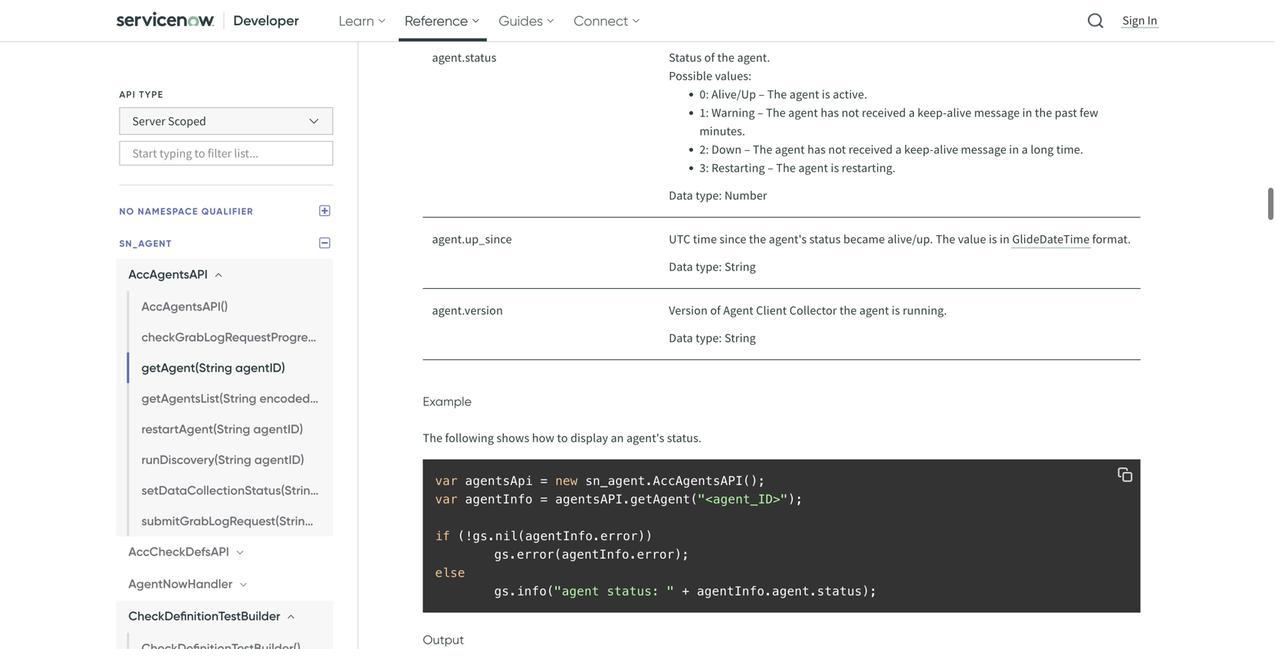 Task type: describe. For each thing, give the bounding box(es) containing it.
sign in
[[1123, 13, 1158, 28]]

in
[[1148, 13, 1158, 28]]

learn button
[[333, 0, 393, 41]]

learn
[[339, 12, 374, 29]]

developer
[[234, 12, 299, 29]]

reference button
[[399, 0, 487, 41]]



Task type: locate. For each thing, give the bounding box(es) containing it.
connect button
[[568, 0, 647, 41]]

guides
[[499, 12, 543, 29]]

sign
[[1123, 13, 1146, 28]]

guides button
[[493, 0, 562, 41]]

developer link
[[110, 0, 308, 41]]

reference
[[405, 12, 468, 29]]

connect
[[574, 12, 629, 29]]

sign in button
[[1120, 12, 1161, 29]]



